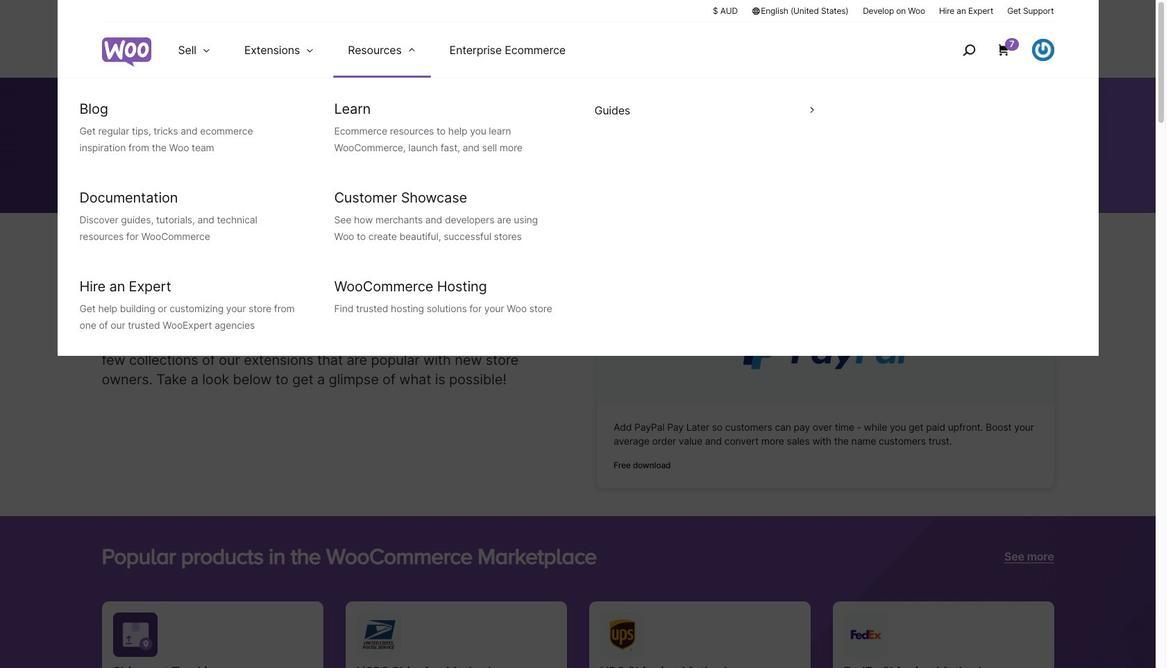 Task type: locate. For each thing, give the bounding box(es) containing it.
search image
[[958, 39, 980, 61]]

service navigation menu element
[[933, 27, 1054, 73]]

open account menu image
[[1032, 39, 1054, 61]]



Task type: vqa. For each thing, say whether or not it's contained in the screenshot.
Search icon
yes



